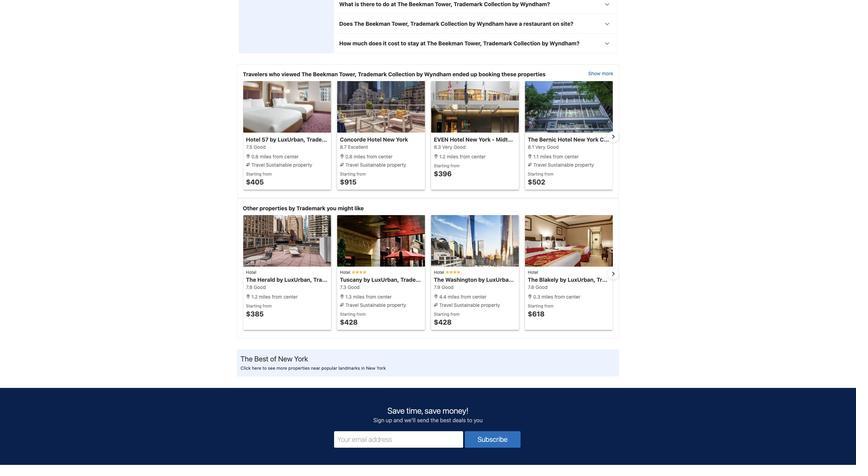 Task type: vqa. For each thing, say whether or not it's contained in the screenshot.


Task type: describe. For each thing, give the bounding box(es) containing it.
new inside the bernic hotel new york city,tapestry collection by hilton 8.1 very good
[[574, 137, 585, 143]]

in
[[361, 366, 365, 371]]

other properties by trademark you might like
[[243, 205, 364, 212]]

miles right 1.1
[[540, 154, 552, 160]]

tuscany
[[340, 277, 362, 283]]

starting inside starting from $915
[[340, 172, 356, 177]]

up inside 'save time, save money! sign up and we'll send the best deals to you'
[[386, 418, 392, 424]]

the best of new york click here to see more properties near popular landmarks in new york
[[241, 355, 386, 371]]

trademark inside the hotel the blakely by luxurban, trademark collection by wyndham 7.8 good
[[597, 277, 626, 283]]

how much does it cost to stay at the beekman tower, trademark collection by wyndham? button
[[334, 34, 617, 53]]

travel sustainable property down 4.4 miles from center
[[438, 302, 500, 308]]

1.1 miles from center
[[532, 154, 579, 160]]

on
[[553, 21, 560, 27]]

much
[[353, 40, 368, 46]]

save
[[425, 406, 441, 416]]

1.3
[[346, 294, 352, 300]]

tower, up does the beekman tower, trademark collection by wyndham have a restaurant on site?
[[435, 1, 453, 7]]

0.8 miles from center for $405
[[250, 154, 299, 160]]

york inside concorde hotel new york 8.7 excellent
[[396, 137, 408, 143]]

luxurban, inside hotel 57 by luxurban, trademark collection by wyndham 7.5 good
[[278, 137, 305, 143]]

here
[[252, 366, 261, 371]]

booking
[[479, 71, 500, 77]]

travel sustainable property for new
[[344, 162, 406, 168]]

collection inside hotel the herald by luxurban, trademark collection by wyndham 7.8 good
[[344, 277, 371, 283]]

it
[[383, 40, 387, 46]]

midtown
[[496, 137, 519, 143]]

properties inside the best of new york click here to see more properties near popular landmarks in new york
[[288, 366, 310, 371]]

0 horizontal spatial properties
[[260, 205, 287, 212]]

a
[[519, 21, 522, 27]]

starting from $428 for 4.4
[[434, 312, 460, 327]]

Your email address email field
[[334, 432, 463, 448]]

bernic
[[539, 137, 557, 143]]

from inside starting from $502
[[545, 172, 554, 177]]

concorde
[[340, 137, 366, 143]]

money!
[[443, 406, 469, 416]]

travelers
[[243, 71, 268, 77]]

save
[[388, 406, 405, 416]]

these
[[502, 71, 517, 77]]

starting inside starting from $618
[[528, 304, 543, 309]]

wyndham inside the hotel the blakely by luxurban, trademark collection by wyndham 7.8 good
[[663, 277, 690, 283]]

$618
[[528, 310, 545, 318]]

concorde hotel new york 8.7 excellent
[[340, 137, 408, 150]]

the inside the bernic hotel new york city,tapestry collection by hilton 8.1 very good
[[528, 137, 538, 143]]

0.8 miles from center for $915
[[344, 154, 393, 160]]

8.7 excellent
[[340, 144, 368, 150]]

57
[[262, 137, 269, 143]]

does
[[369, 40, 382, 46]]

0 vertical spatial you
[[327, 205, 337, 212]]

from inside starting from $405
[[263, 172, 272, 177]]

sustainable for by
[[266, 162, 292, 168]]

7.8 good for $618
[[528, 285, 548, 290]]

starting from $396
[[434, 163, 460, 178]]

wyndham? inside how much does it cost to stay at the beekman tower, trademark collection by wyndham? dropdown button
[[550, 40, 580, 46]]

restaurant
[[524, 21, 552, 27]]

accordion control element
[[334, 0, 618, 53]]

7.5 good
[[246, 144, 266, 150]]

east,
[[520, 137, 534, 143]]

the bernic hotel new york city,tapestry collection by hilton 8.1 very good
[[528, 137, 689, 150]]

save time, save money! sign up and we'll send the best deals to you
[[373, 406, 483, 424]]

to inside the best of new york click here to see more properties near popular landmarks in new york
[[263, 366, 267, 371]]

4 stars image
[[446, 271, 460, 274]]

stay
[[408, 40, 419, 46]]

viewed
[[282, 71, 300, 77]]

hotel inside hotel 57 by luxurban, trademark collection by wyndham 7.5 good
[[246, 137, 260, 143]]

send
[[417, 418, 429, 424]]

starting from $385
[[246, 304, 272, 318]]

luxurban, inside the hotel the blakely by luxurban, trademark collection by wyndham 7.8 good
[[568, 277, 596, 283]]

do
[[383, 1, 390, 7]]

tuscany by luxurban, trademark collection by wyndham 7.3 good
[[340, 277, 494, 290]]

sustainable down 1.3 miles from center
[[360, 302, 386, 308]]

starting inside starting from $502
[[528, 172, 543, 177]]

$385
[[246, 310, 264, 318]]

7.9 good
[[434, 285, 454, 290]]

subscribe button
[[465, 432, 521, 448]]

does the beekman tower, trademark collection by wyndham have a restaurant on site? button
[[334, 14, 617, 33]]

deals
[[453, 418, 466, 424]]

you inside 'save time, save money! sign up and we'll send the best deals to you'
[[474, 418, 483, 424]]

property for luxurban,
[[293, 162, 312, 168]]

time,
[[407, 406, 423, 416]]

hotel the herald by luxurban, trademark collection by wyndham 7.8 good
[[246, 270, 407, 290]]

miles down 7.5 good
[[260, 154, 272, 160]]

ihg
[[543, 137, 553, 143]]

starting from $502
[[528, 172, 554, 186]]

1.3 miles from center
[[344, 294, 392, 300]]

region containing $396
[[238, 81, 689, 193]]

starting from $915
[[340, 172, 366, 186]]

how much does it cost to stay at the beekman tower, trademark collection by wyndham?
[[339, 40, 580, 46]]

hotel inside the hotel the blakely by luxurban, trademark collection by wyndham 7.8 good
[[528, 270, 538, 275]]

even
[[434, 137, 449, 143]]

8.1 very
[[528, 144, 546, 150]]

the right the stay
[[427, 40, 437, 46]]

ended
[[453, 71, 469, 77]]

click
[[241, 366, 251, 371]]

from inside starting from $915
[[357, 172, 366, 177]]

wyndham inside 'tuscany by luxurban, trademark collection by wyndham 7.3 good'
[[467, 277, 494, 283]]

0.8 for $405
[[252, 154, 259, 160]]

travel sustainable property for by
[[250, 162, 312, 168]]

like
[[355, 205, 364, 212]]

site?
[[561, 21, 574, 27]]

$502
[[528, 178, 545, 186]]

property down 4.4 miles from center
[[481, 302, 500, 308]]

starting from $618
[[528, 304, 554, 318]]

0 vertical spatial properties
[[518, 71, 546, 77]]

starting inside starting from $405
[[246, 172, 262, 177]]

1 horizontal spatial up
[[471, 71, 477, 77]]

1.2 miles from center for $385
[[250, 294, 298, 300]]

travel down 4.4 in the bottom right of the page
[[439, 302, 453, 308]]

new inside concorde hotel new york 8.7 excellent
[[383, 137, 395, 143]]

hilton
[[673, 137, 689, 143]]

there
[[361, 1, 375, 7]]



Task type: locate. For each thing, give the bounding box(es) containing it.
$915
[[340, 178, 357, 186]]

1 0.8 from the left
[[252, 154, 259, 160]]

more right "show"
[[602, 70, 613, 76]]

from inside starting from $396
[[451, 163, 460, 169]]

starting up $405
[[246, 172, 262, 177]]

-
[[492, 137, 495, 143]]

4.4 miles from center
[[438, 294, 487, 300]]

luxurban,
[[278, 137, 305, 143], [284, 277, 312, 283], [372, 277, 399, 283], [568, 277, 596, 283]]

at right do
[[391, 1, 396, 7]]

you right the deals
[[474, 418, 483, 424]]

property down 1.1 miles from center
[[575, 162, 594, 168]]

what is there to do at the beekman tower, trademark collection by wyndham? button
[[334, 0, 617, 14]]

landmarks
[[339, 366, 360, 371]]

sustainable down 4.4 miles from center
[[454, 302, 480, 308]]

show more
[[589, 70, 613, 76]]

the right viewed
[[302, 71, 312, 77]]

0.8 miles from center down concorde hotel new york 8.7 excellent
[[344, 154, 393, 160]]

miles right 4.4 in the bottom right of the page
[[448, 294, 460, 300]]

1 horizontal spatial at
[[420, 40, 426, 46]]

sign
[[373, 418, 385, 424]]

1 horizontal spatial 0.8
[[346, 154, 353, 160]]

1 starting from $428 from the left
[[340, 312, 366, 327]]

1 vertical spatial region
[[238, 215, 690, 333]]

miles
[[260, 154, 272, 160], [354, 154, 365, 160], [447, 154, 459, 160], [540, 154, 552, 160], [259, 294, 271, 300], [353, 294, 365, 300], [448, 294, 460, 300], [542, 294, 553, 300]]

the left herald
[[246, 277, 256, 283]]

starting inside starting from $396
[[434, 163, 450, 169]]

and
[[394, 418, 403, 424]]

1.2 up the starting from $385
[[252, 294, 258, 300]]

1 vertical spatial at
[[420, 40, 426, 46]]

sustainable for new
[[360, 162, 386, 168]]

starting from $428 for 1.3
[[340, 312, 366, 327]]

1.2 miles from center
[[438, 154, 486, 160], [250, 294, 298, 300]]

2 vertical spatial properties
[[288, 366, 310, 371]]

hotel 57 by luxurban, trademark collection by wyndham 7.5 good
[[246, 137, 400, 150]]

property for new
[[575, 162, 594, 168]]

1 vertical spatial up
[[386, 418, 392, 424]]

might
[[338, 205, 353, 212]]

properties left near
[[288, 366, 310, 371]]

the
[[398, 1, 408, 7], [354, 21, 364, 27], [427, 40, 437, 46], [302, 71, 312, 77], [528, 137, 538, 143], [246, 277, 256, 283], [528, 277, 538, 283], [241, 355, 253, 363]]

the up click
[[241, 355, 253, 363]]

you left might on the top
[[327, 205, 337, 212]]

2 7.8 good from the left
[[528, 285, 548, 290]]

miles down "8.7 excellent"
[[354, 154, 365, 160]]

0.8 down "8.7 excellent"
[[346, 154, 353, 160]]

to left see
[[263, 366, 267, 371]]

starting inside the starting from $385
[[246, 304, 262, 309]]

subscribe
[[478, 436, 508, 444]]

blakely
[[539, 277, 559, 283]]

7.8 good down herald
[[246, 285, 266, 290]]

0 vertical spatial region
[[238, 81, 689, 193]]

wyndham? inside what is there to do at the beekman tower, trademark collection by wyndham? dropdown button
[[520, 1, 550, 7]]

good inside even hotel new york - midtown east, an ihg hotel 8.3 very good
[[454, 144, 466, 150]]

1 horizontal spatial 1.2
[[439, 154, 446, 160]]

travel down 1.1
[[533, 162, 547, 168]]

york
[[396, 137, 408, 143], [479, 137, 491, 143], [587, 137, 599, 143], [294, 355, 308, 363], [377, 366, 386, 371]]

how
[[339, 40, 351, 46]]

0 horizontal spatial at
[[391, 1, 396, 7]]

city,tapestry
[[600, 137, 635, 143]]

center
[[284, 154, 299, 160], [378, 154, 393, 160], [472, 154, 486, 160], [565, 154, 579, 160], [284, 294, 298, 300], [378, 294, 392, 300], [473, 294, 487, 300], [566, 294, 581, 300]]

4.4
[[439, 294, 447, 300]]

what is there to do at the beekman tower, trademark collection by wyndham?
[[339, 1, 550, 7]]

collection inside hotel 57 by luxurban, trademark collection by wyndham 7.5 good
[[337, 137, 364, 143]]

starting down 1.3
[[340, 312, 356, 317]]

1 vertical spatial you
[[474, 418, 483, 424]]

1 good from the left
[[454, 144, 466, 150]]

$428 down 1.3
[[340, 319, 358, 327]]

cost
[[388, 40, 400, 46]]

at right the stay
[[420, 40, 426, 46]]

1.2 miles from center down herald
[[250, 294, 298, 300]]

0 horizontal spatial 0.8
[[252, 154, 259, 160]]

0 horizontal spatial 1.2
[[252, 294, 258, 300]]

property down hotel 57 by luxurban, trademark collection by wyndham 7.5 good at the left of page
[[293, 162, 312, 168]]

more right see
[[277, 366, 287, 371]]

the
[[431, 418, 439, 424]]

1.2 for $385
[[252, 294, 258, 300]]

luxurban, up 0.3 miles from center
[[568, 277, 596, 283]]

starting
[[434, 163, 450, 169], [246, 172, 262, 177], [340, 172, 356, 177], [528, 172, 543, 177], [246, 304, 262, 309], [528, 304, 543, 309], [340, 312, 356, 317], [434, 312, 450, 317]]

the right do
[[398, 1, 408, 7]]

luxurban, right herald
[[284, 277, 312, 283]]

tower, down the does the beekman tower, trademark collection by wyndham have a restaurant on site? dropdown button
[[465, 40, 482, 46]]

0.8 for $915
[[346, 154, 353, 160]]

collection inside the hotel the blakely by luxurban, trademark collection by wyndham 7.8 good
[[627, 277, 654, 283]]

other
[[243, 205, 258, 212]]

starting up $396
[[434, 163, 450, 169]]

property down concorde hotel new york 8.7 excellent
[[387, 162, 406, 168]]

starting from $428 down 1.3
[[340, 312, 366, 327]]

starting up $385 at the left bottom
[[246, 304, 262, 309]]

properties right other
[[260, 205, 287, 212]]

1 horizontal spatial 0.8 miles from center
[[344, 154, 393, 160]]

travelers who viewed the beekman tower, trademark collection by wyndham ended up booking these properties
[[243, 71, 546, 77]]

1 vertical spatial 1.2 miles from center
[[250, 294, 298, 300]]

to left do
[[376, 1, 382, 7]]

1 vertical spatial more
[[277, 366, 287, 371]]

sustainable up starting from $405
[[266, 162, 292, 168]]

have
[[505, 21, 518, 27]]

who
[[269, 71, 280, 77]]

from inside the starting from $385
[[263, 304, 272, 309]]

0 horizontal spatial you
[[327, 205, 337, 212]]

beekman
[[409, 1, 434, 7], [366, 21, 390, 27], [439, 40, 463, 46], [313, 71, 338, 77]]

properties
[[518, 71, 546, 77], [260, 205, 287, 212], [288, 366, 310, 371]]

1.2 miles from center for $396
[[438, 154, 486, 160]]

wyndham inside hotel the herald by luxurban, trademark collection by wyndham 7.8 good
[[380, 277, 407, 283]]

$428
[[340, 319, 358, 327], [434, 319, 452, 327]]

1 horizontal spatial you
[[474, 418, 483, 424]]

1 $428 from the left
[[340, 319, 358, 327]]

trademark inside hotel 57 by luxurban, trademark collection by wyndham 7.5 good
[[307, 137, 336, 143]]

0.3
[[533, 294, 540, 300]]

up
[[471, 71, 477, 77], [386, 418, 392, 424]]

at inside how much does it cost to stay at the beekman tower, trademark collection by wyndham? dropdown button
[[420, 40, 426, 46]]

0 vertical spatial up
[[471, 71, 477, 77]]

the left blakely on the right of the page
[[528, 277, 538, 283]]

starting down 4.4 in the bottom right of the page
[[434, 312, 450, 317]]

tower,
[[435, 1, 453, 7], [392, 21, 409, 27], [465, 40, 482, 46], [339, 71, 357, 77]]

travel sustainable property down concorde hotel new york 8.7 excellent
[[344, 162, 406, 168]]

1 vertical spatial properties
[[260, 205, 287, 212]]

travel sustainable property for hotel
[[532, 162, 594, 168]]

more inside the best of new york click here to see more properties near popular landmarks in new york
[[277, 366, 287, 371]]

0 vertical spatial wyndham?
[[520, 1, 550, 7]]

1 horizontal spatial 1.2 miles from center
[[438, 154, 486, 160]]

2 $428 from the left
[[434, 319, 452, 327]]

2 region from the top
[[238, 215, 690, 333]]

wyndham? up restaurant
[[520, 1, 550, 7]]

even hotel new york - midtown east, an ihg hotel 8.3 very good
[[434, 137, 569, 150]]

0 vertical spatial at
[[391, 1, 396, 7]]

1 region from the top
[[238, 81, 689, 193]]

popular
[[322, 366, 337, 371]]

1 horizontal spatial good
[[547, 144, 559, 150]]

sustainable down concorde hotel new york 8.7 excellent
[[360, 162, 386, 168]]

travel for concorde
[[346, 162, 359, 168]]

properties right these
[[518, 71, 546, 77]]

$428 for 1.3
[[340, 319, 358, 327]]

hotel the blakely by luxurban, trademark collection by wyndham 7.8 good
[[528, 270, 690, 290]]

7.8 good inside hotel the herald by luxurban, trademark collection by wyndham 7.8 good
[[246, 285, 266, 290]]

1.2
[[439, 154, 446, 160], [252, 294, 258, 300]]

good
[[454, 144, 466, 150], [547, 144, 559, 150]]

see
[[268, 366, 275, 371]]

of
[[270, 355, 277, 363]]

travel down 1.3
[[346, 302, 359, 308]]

wyndham?
[[520, 1, 550, 7], [550, 40, 580, 46]]

save time, save money! footer
[[0, 388, 856, 470]]

1.2 for $396
[[439, 154, 446, 160]]

new inside even hotel new york - midtown east, an ihg hotel 8.3 very good
[[466, 137, 477, 143]]

starting from $428 down 4.4 in the bottom right of the page
[[434, 312, 460, 327]]

miles down the 8.3 very
[[447, 154, 459, 160]]

2 good from the left
[[547, 144, 559, 150]]

from
[[273, 154, 283, 160], [367, 154, 377, 160], [460, 154, 470, 160], [553, 154, 563, 160], [451, 163, 460, 169], [263, 172, 272, 177], [357, 172, 366, 177], [545, 172, 554, 177], [272, 294, 282, 300], [366, 294, 376, 300], [461, 294, 471, 300], [555, 294, 565, 300], [263, 304, 272, 309], [545, 304, 554, 309], [357, 312, 366, 317], [451, 312, 460, 317]]

trademark inside hotel the herald by luxurban, trademark collection by wyndham 7.8 good
[[313, 277, 342, 283]]

1 vertical spatial wyndham?
[[550, 40, 580, 46]]

1.2 miles from center up starting from $396
[[438, 154, 486, 160]]

york inside even hotel new york - midtown east, an ihg hotel 8.3 very good
[[479, 137, 491, 143]]

property down 'tuscany by luxurban, trademark collection by wyndham 7.3 good'
[[387, 302, 406, 308]]

1 horizontal spatial $428
[[434, 319, 452, 327]]

miles up the starting from $385
[[259, 294, 271, 300]]

travel sustainable property
[[250, 162, 312, 168], [344, 162, 406, 168], [532, 162, 594, 168], [344, 302, 406, 308], [438, 302, 500, 308]]

0.8 miles from center
[[250, 154, 299, 160], [344, 154, 393, 160]]

the right does
[[354, 21, 364, 27]]

starting up $618
[[528, 304, 543, 309]]

0 horizontal spatial good
[[454, 144, 466, 150]]

0 horizontal spatial 0.8 miles from center
[[250, 154, 299, 160]]

1.2 down the 8.3 very
[[439, 154, 446, 160]]

1 vertical spatial 1.2
[[252, 294, 258, 300]]

2 0.8 miles from center from the left
[[344, 154, 393, 160]]

0.3 miles from center
[[532, 294, 581, 300]]

2 horizontal spatial properties
[[518, 71, 546, 77]]

7.8 good up 0.3
[[528, 285, 548, 290]]

luxurban, up 1.3 miles from center
[[372, 277, 399, 283]]

0 vertical spatial more
[[602, 70, 613, 76]]

starting from $405
[[246, 172, 272, 186]]

property
[[293, 162, 312, 168], [387, 162, 406, 168], [575, 162, 594, 168], [387, 302, 406, 308], [481, 302, 500, 308]]

region
[[238, 81, 689, 193], [238, 215, 690, 333]]

travel up starting from $405
[[252, 162, 265, 168]]

more
[[602, 70, 613, 76], [277, 366, 287, 371]]

wyndham? down "site?"
[[550, 40, 580, 46]]

to
[[376, 1, 382, 7], [401, 40, 406, 46], [263, 366, 267, 371], [467, 418, 472, 424]]

miles right 0.3
[[542, 294, 553, 300]]

1 0.8 miles from center from the left
[[250, 154, 299, 160]]

0 horizontal spatial starting from $428
[[340, 312, 366, 327]]

up left the and on the left of the page
[[386, 418, 392, 424]]

an
[[535, 137, 542, 143]]

to inside 'save time, save money! sign up and we'll send the best deals to you'
[[467, 418, 472, 424]]

to inside how much does it cost to stay at the beekman tower, trademark collection by wyndham? dropdown button
[[401, 40, 406, 46]]

near
[[311, 366, 320, 371]]

travel sustainable property down 1.1 miles from center
[[532, 162, 594, 168]]

to inside what is there to do at the beekman tower, trademark collection by wyndham? dropdown button
[[376, 1, 382, 7]]

1 horizontal spatial 7.8 good
[[528, 285, 548, 290]]

the inside the best of new york click here to see more properties near popular landmarks in new york
[[241, 355, 253, 363]]

we'll
[[404, 418, 416, 424]]

by
[[512, 1, 519, 7], [469, 21, 476, 27], [542, 40, 549, 46], [417, 71, 423, 77], [270, 137, 276, 143], [365, 137, 372, 143], [665, 137, 671, 143], [289, 205, 295, 212], [277, 277, 283, 283], [364, 277, 370, 283], [372, 277, 379, 283], [459, 277, 466, 283], [560, 277, 567, 283], [655, 277, 662, 283]]

to right the deals
[[467, 418, 472, 424]]

collection inside 'tuscany by luxurban, trademark collection by wyndham 7.3 good'
[[431, 277, 458, 283]]

miles right 1.3
[[353, 294, 365, 300]]

hotel inside the bernic hotel new york city,tapestry collection by hilton 8.1 very good
[[558, 137, 572, 143]]

best
[[254, 355, 269, 363]]

0 horizontal spatial 7.8 good
[[246, 285, 266, 290]]

$405
[[246, 178, 264, 186]]

best
[[440, 418, 451, 424]]

show more link
[[589, 70, 613, 78]]

by inside the bernic hotel new york city,tapestry collection by hilton 8.1 very good
[[665, 137, 671, 143]]

travel up starting from $915
[[346, 162, 359, 168]]

0 horizontal spatial more
[[277, 366, 287, 371]]

starting up '$915'
[[340, 172, 356, 177]]

travel sustainable property up starting from $405
[[250, 162, 312, 168]]

0 horizontal spatial 1.2 miles from center
[[250, 294, 298, 300]]

york inside the bernic hotel new york city,tapestry collection by hilton 8.1 very good
[[587, 137, 599, 143]]

0 horizontal spatial $428
[[340, 319, 358, 327]]

8.3 very
[[434, 144, 452, 150]]

7.8 good for $385
[[246, 285, 266, 290]]

tower, up cost
[[392, 21, 409, 27]]

the up 8.1 very
[[528, 137, 538, 143]]

to left the stay
[[401, 40, 406, 46]]

$428 for 4.4
[[434, 319, 452, 327]]

$428 down 4.4 in the bottom right of the page
[[434, 319, 452, 327]]

good down the bernic
[[547, 144, 559, 150]]

collection inside the bernic hotel new york city,tapestry collection by hilton 8.1 very good
[[637, 137, 664, 143]]

does
[[339, 21, 353, 27]]

travel for the
[[533, 162, 547, 168]]

0.8 down 7.5 good
[[252, 154, 259, 160]]

good inside the bernic hotel new york city,tapestry collection by hilton 8.1 very good
[[547, 144, 559, 150]]

sustainable down 1.1 miles from center
[[548, 162, 574, 168]]

travel for hotel
[[252, 162, 265, 168]]

the inside the hotel the blakely by luxurban, trademark collection by wyndham 7.8 good
[[528, 277, 538, 283]]

1.1
[[533, 154, 539, 160]]

hotel inside concorde hotel new york 8.7 excellent
[[367, 137, 382, 143]]

0 vertical spatial 1.2 miles from center
[[438, 154, 486, 160]]

wyndham
[[477, 21, 504, 27], [424, 71, 451, 77], [373, 137, 400, 143], [380, 277, 407, 283], [467, 277, 494, 283], [663, 277, 690, 283]]

herald
[[258, 277, 275, 283]]

property for york
[[387, 162, 406, 168]]

0 vertical spatial 1.2
[[439, 154, 446, 160]]

what
[[339, 1, 354, 7]]

does the beekman tower, trademark collection by wyndham have a restaurant on site?
[[339, 21, 574, 27]]

travel sustainable property down 1.3 miles from center
[[344, 302, 406, 308]]

2 0.8 from the left
[[346, 154, 353, 160]]

hotel inside hotel the herald by luxurban, trademark collection by wyndham 7.8 good
[[246, 270, 256, 275]]

sustainable for hotel
[[548, 162, 574, 168]]

0.8 miles from center down 57 on the top left of page
[[250, 154, 299, 160]]

1 horizontal spatial starting from $428
[[434, 312, 460, 327]]

4 stars image
[[352, 271, 366, 274]]

luxurban, inside hotel the herald by luxurban, trademark collection by wyndham 7.8 good
[[284, 277, 312, 283]]

tower, down "how"
[[339, 71, 357, 77]]

up right ended
[[471, 71, 477, 77]]

at inside what is there to do at the beekman tower, trademark collection by wyndham? dropdown button
[[391, 1, 396, 7]]

1 7.8 good from the left
[[246, 285, 266, 290]]

show
[[589, 70, 601, 76]]

from inside starting from $618
[[545, 304, 554, 309]]

1 horizontal spatial more
[[602, 70, 613, 76]]

2 starting from $428 from the left
[[434, 312, 460, 327]]

wyndham inside hotel 57 by luxurban, trademark collection by wyndham 7.5 good
[[373, 137, 400, 143]]

trademark inside 'tuscany by luxurban, trademark collection by wyndham 7.3 good'
[[401, 277, 430, 283]]

starting up $502
[[528, 172, 543, 177]]

1 horizontal spatial properties
[[288, 366, 310, 371]]

7.8 good inside the hotel the blakely by luxurban, trademark collection by wyndham 7.8 good
[[528, 285, 548, 290]]

the inside hotel the herald by luxurban, trademark collection by wyndham 7.8 good
[[246, 277, 256, 283]]

wyndham inside dropdown button
[[477, 21, 504, 27]]

region containing $385
[[238, 215, 690, 333]]

is
[[355, 1, 359, 7]]

good right the 8.3 very
[[454, 144, 466, 150]]

at
[[391, 1, 396, 7], [420, 40, 426, 46]]

new
[[383, 137, 395, 143], [466, 137, 477, 143], [574, 137, 585, 143], [278, 355, 293, 363], [366, 366, 376, 371]]

luxurban, right 57 on the top left of page
[[278, 137, 305, 143]]

0 horizontal spatial up
[[386, 418, 392, 424]]

luxurban, inside 'tuscany by luxurban, trademark collection by wyndham 7.3 good'
[[372, 277, 399, 283]]



